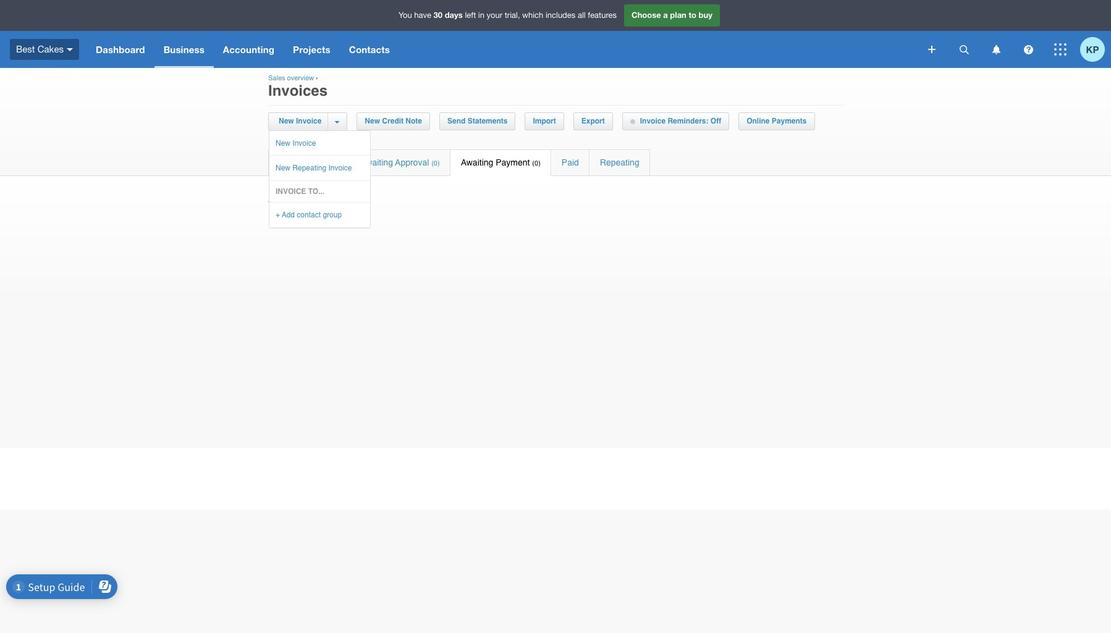 Task type: vqa. For each thing, say whether or not it's contained in the screenshot.
left To
yes



Task type: describe. For each thing, give the bounding box(es) containing it.
awaiting for awaiting payment
[[461, 158, 494, 168]]

your
[[487, 11, 503, 20]]

repeating link
[[590, 150, 650, 176]]

›
[[316, 74, 318, 82]]

there are no items to display.
[[268, 200, 357, 208]]

off
[[711, 117, 722, 126]]

cakes
[[38, 44, 64, 54]]

kp
[[1087, 44, 1100, 55]]

all
[[578, 11, 586, 20]]

sales
[[268, 74, 285, 82]]

features
[[588, 11, 617, 20]]

0 vertical spatial new invoice link
[[276, 113, 328, 130]]

note
[[406, 117, 422, 126]]

sales overview › invoices
[[268, 74, 328, 100]]

choose a plan to buy
[[632, 10, 713, 20]]

projects button
[[284, 31, 340, 68]]

invoices
[[268, 82, 328, 100]]

draft (0)
[[310, 158, 340, 168]]

choose
[[632, 10, 661, 20]]

days
[[445, 10, 463, 20]]

reminders:
[[668, 117, 709, 126]]

plan
[[671, 10, 687, 20]]

(0) for awaiting approval
[[432, 160, 440, 168]]

to inside banner
[[689, 10, 697, 20]]

business
[[164, 44, 205, 55]]

all link
[[269, 150, 299, 176]]

new repeating invoice link
[[270, 156, 395, 180]]

overview
[[287, 74, 314, 82]]

payments
[[772, 117, 807, 126]]

1 horizontal spatial repeating
[[600, 158, 640, 168]]

best cakes button
[[0, 31, 87, 68]]

business button
[[154, 31, 214, 68]]

add
[[282, 211, 295, 220]]

send statements
[[448, 117, 508, 126]]

trial,
[[505, 11, 520, 20]]

includes
[[546, 11, 576, 20]]

0 horizontal spatial to
[[327, 200, 333, 208]]

1 vertical spatial new invoice link
[[270, 131, 395, 155]]

1 vertical spatial new invoice
[[276, 139, 316, 148]]

new up "all" on the top
[[276, 139, 291, 148]]

accounting
[[223, 44, 275, 55]]

awaiting for awaiting approval
[[361, 158, 393, 168]]

contact
[[297, 211, 321, 220]]

awaiting approval (0)
[[361, 158, 440, 168]]

invoice to...
[[276, 187, 325, 196]]

0 horizontal spatial repeating
[[293, 164, 327, 173]]

items
[[309, 200, 325, 208]]

best
[[16, 44, 35, 54]]

paid
[[562, 158, 579, 168]]

banner containing kp
[[0, 0, 1112, 68]]

group
[[323, 211, 342, 220]]

to...
[[308, 187, 325, 196]]

are
[[288, 200, 298, 208]]

projects
[[293, 44, 331, 55]]

invoice reminders:                                  off link
[[623, 113, 729, 130]]

export link
[[574, 113, 613, 130]]

you
[[399, 11, 412, 20]]

paid link
[[551, 150, 589, 176]]



Task type: locate. For each thing, give the bounding box(es) containing it.
online payments
[[747, 117, 807, 126]]

online
[[747, 117, 770, 126]]

online payments link
[[740, 113, 815, 130]]

(0)
[[331, 160, 340, 168], [432, 160, 440, 168], [533, 160, 541, 168]]

new left credit
[[365, 117, 380, 126]]

contacts
[[349, 44, 390, 55]]

credit
[[382, 117, 404, 126]]

0 vertical spatial new invoice
[[279, 117, 322, 126]]

import
[[533, 117, 556, 126]]

3 (0) from the left
[[533, 160, 541, 168]]

+
[[276, 211, 280, 220]]

export
[[582, 117, 605, 126]]

which
[[523, 11, 544, 20]]

to left the buy
[[689, 10, 697, 20]]

new
[[279, 117, 294, 126], [365, 117, 380, 126], [276, 139, 291, 148], [276, 164, 291, 173]]

repeating
[[600, 158, 640, 168], [293, 164, 327, 173]]

new invoice down invoices
[[279, 117, 322, 126]]

1 (0) from the left
[[331, 160, 340, 168]]

import link
[[526, 113, 564, 130]]

+ add contact group link
[[270, 203, 395, 227]]

0 vertical spatial to
[[689, 10, 697, 20]]

1 horizontal spatial to
[[689, 10, 697, 20]]

1 horizontal spatial (0)
[[432, 160, 440, 168]]

approval
[[395, 158, 429, 168]]

svg image
[[960, 45, 969, 54], [929, 46, 936, 53]]

new credit note
[[365, 117, 422, 126]]

repeating up to...
[[293, 164, 327, 173]]

0 horizontal spatial svg image
[[929, 46, 936, 53]]

a
[[664, 10, 668, 20]]

left
[[465, 11, 476, 20]]

send
[[448, 117, 466, 126]]

invoice
[[276, 187, 306, 196]]

awaiting left approval
[[361, 158, 393, 168]]

new invoice
[[279, 117, 322, 126], [276, 139, 316, 148]]

(0) right draft
[[331, 160, 340, 168]]

to
[[689, 10, 697, 20], [327, 200, 333, 208]]

draft
[[310, 158, 329, 168]]

(0) inside draft (0)
[[331, 160, 340, 168]]

svg image inside the best cakes popup button
[[67, 48, 73, 51]]

0 horizontal spatial (0)
[[331, 160, 340, 168]]

2 (0) from the left
[[432, 160, 440, 168]]

in
[[479, 11, 485, 20]]

svg image
[[1055, 43, 1067, 56], [993, 45, 1001, 54], [1024, 45, 1034, 54], [67, 48, 73, 51]]

send statements link
[[440, 113, 515, 130]]

sales overview link
[[268, 74, 314, 82]]

have
[[414, 11, 432, 20]]

new repeating invoice
[[276, 164, 352, 173]]

kp button
[[1081, 31, 1112, 68]]

new up invoice
[[276, 164, 291, 173]]

invoice reminders:                                  off
[[640, 117, 722, 126]]

all
[[279, 158, 289, 168]]

(0) right approval
[[432, 160, 440, 168]]

dashboard
[[96, 44, 145, 55]]

accounting button
[[214, 31, 284, 68]]

2 awaiting from the left
[[461, 158, 494, 168]]

new invoice link
[[276, 113, 328, 130], [270, 131, 395, 155]]

buy
[[699, 10, 713, 20]]

new credit note link
[[358, 113, 430, 130]]

you have 30 days left in your trial, which includes all features
[[399, 10, 617, 20]]

best cakes
[[16, 44, 64, 54]]

1 awaiting from the left
[[361, 158, 393, 168]]

1 horizontal spatial awaiting
[[461, 158, 494, 168]]

dashboard link
[[87, 31, 154, 68]]

(0) right payment
[[533, 160, 541, 168]]

there
[[268, 200, 286, 208]]

+ add contact group
[[276, 211, 342, 220]]

new invoice up "all" on the top
[[276, 139, 316, 148]]

payment
[[496, 158, 530, 168]]

no
[[300, 200, 307, 208]]

(0) for awaiting payment
[[533, 160, 541, 168]]

1 horizontal spatial svg image
[[960, 45, 969, 54]]

(0) inside awaiting payment (0)
[[533, 160, 541, 168]]

to up the group
[[327, 200, 333, 208]]

0 horizontal spatial awaiting
[[361, 158, 393, 168]]

contacts button
[[340, 31, 399, 68]]

invoice
[[296, 117, 322, 126], [640, 117, 666, 126], [293, 139, 316, 148], [329, 164, 352, 173]]

awaiting left payment
[[461, 158, 494, 168]]

new down invoices
[[279, 117, 294, 126]]

statements
[[468, 117, 508, 126]]

1 vertical spatial to
[[327, 200, 333, 208]]

30
[[434, 10, 443, 20]]

(0) inside 'awaiting approval (0)'
[[432, 160, 440, 168]]

banner
[[0, 0, 1112, 68]]

repeating down export link
[[600, 158, 640, 168]]

new invoice link down invoices
[[276, 113, 328, 130]]

display.
[[335, 200, 357, 208]]

awaiting payment (0)
[[461, 158, 541, 168]]

2 horizontal spatial (0)
[[533, 160, 541, 168]]

new invoice link up draft (0)
[[270, 131, 395, 155]]

awaiting
[[361, 158, 393, 168], [461, 158, 494, 168]]



